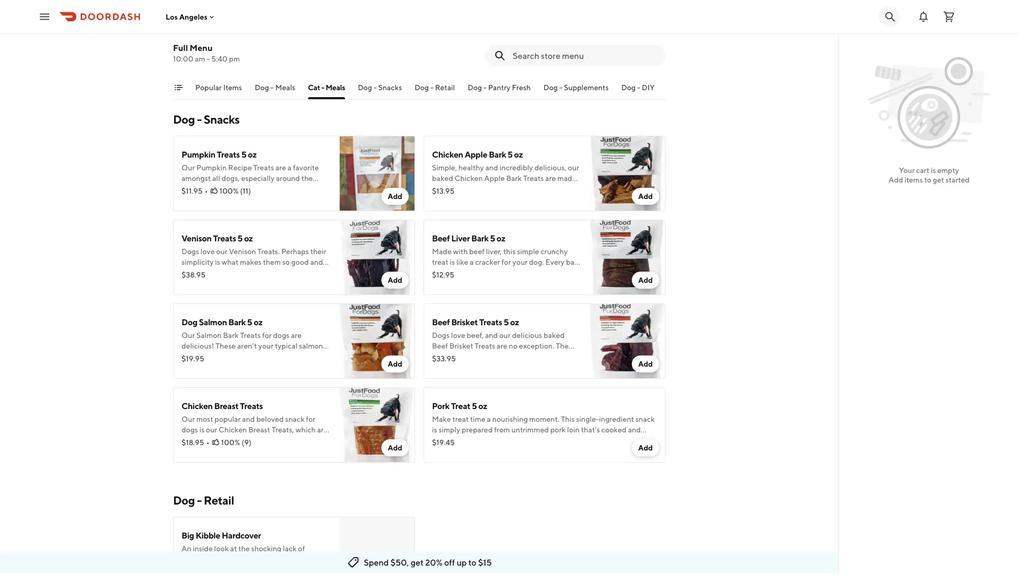 Task type: vqa. For each thing, say whether or not it's contained in the screenshot.
$11.95
yes



Task type: locate. For each thing, give the bounding box(es) containing it.
1 vertical spatial bark
[[471, 233, 489, 243]]

meals left cat
[[275, 83, 295, 92]]

beef brisket treats 5 oz image
[[590, 304, 666, 379]]

oz right apple
[[514, 149, 523, 160]]

1 vertical spatial beef
[[432, 317, 450, 327]]

5 right salmon
[[247, 317, 252, 327]]

0 vertical spatial snacks
[[378, 83, 402, 92]]

add for beef brisket treats 5 oz
[[638, 360, 653, 368]]

10:00
[[173, 54, 193, 63]]

meals
[[275, 83, 295, 92], [326, 83, 345, 92]]

0 vertical spatial chicken
[[206, 20, 237, 30]]

to right up
[[469, 558, 477, 568]]

add button for dog salmon bark 5 oz
[[381, 356, 409, 373]]

•
[[205, 187, 208, 195], [206, 438, 209, 447]]

meals inside the dog - meals button
[[275, 83, 295, 92]]

dog right dog - snacks button
[[415, 83, 429, 92]]

1 horizontal spatial to
[[925, 175, 932, 184]]

1 horizontal spatial retail
[[435, 83, 455, 92]]

the right at
[[238, 544, 250, 553]]

dog for dog - snacks button
[[358, 83, 372, 92]]

dog - snacks down fish & chicken 18 oz image
[[358, 83, 402, 92]]

oz right 18
[[248, 20, 257, 30]]

brisket
[[451, 317, 478, 327]]

2 meals from the left
[[326, 83, 345, 92]]

food
[[266, 555, 281, 564]]

dog - supplements button
[[544, 82, 609, 99]]

dog right items
[[255, 83, 269, 92]]

menu
[[190, 43, 213, 53]]

up
[[457, 558, 467, 568]]

dog
[[255, 83, 269, 92], [358, 83, 372, 92], [415, 83, 429, 92], [468, 83, 482, 92], [544, 83, 558, 92], [622, 83, 636, 92], [173, 113, 195, 126], [182, 317, 197, 327], [173, 494, 195, 508]]

18
[[238, 20, 246, 30]]

the left the pet
[[240, 555, 251, 564]]

to for items
[[925, 175, 932, 184]]

add button
[[381, 188, 409, 205], [632, 188, 659, 205], [381, 272, 409, 289], [632, 272, 659, 289], [381, 356, 409, 373], [632, 356, 659, 373], [381, 440, 409, 457], [632, 440, 659, 457]]

2 vertical spatial chicken
[[182, 401, 213, 411]]

0 horizontal spatial get
[[411, 558, 424, 568]]

• for pumpkin
[[205, 187, 208, 195]]

• right $11.95
[[205, 187, 208, 195]]

$18.95
[[182, 438, 204, 447]]

1 horizontal spatial meals
[[326, 83, 345, 92]]

dog - diy
[[622, 83, 655, 92]]

0 horizontal spatial dog - snacks
[[173, 113, 240, 126]]

0 vertical spatial •
[[205, 187, 208, 195]]

meals for dog - meals
[[275, 83, 295, 92]]

dog for the dog - retail button
[[415, 83, 429, 92]]

beef left liver
[[432, 233, 450, 243]]

dog - snacks
[[358, 83, 402, 92], [173, 113, 240, 126]]

can
[[224, 566, 236, 573]]

apple
[[465, 149, 487, 160]]

items
[[905, 175, 923, 184]]

1 vertical spatial •
[[206, 438, 209, 447]]

0 horizontal spatial retail
[[204, 494, 234, 508]]

started
[[946, 175, 970, 184]]

get left 20% at bottom left
[[411, 558, 424, 568]]

snacks left the dog - retail button
[[378, 83, 402, 92]]

1 vertical spatial chicken
[[432, 149, 463, 160]]

oz
[[248, 20, 257, 30], [248, 149, 257, 160], [514, 149, 523, 160], [244, 233, 253, 243], [497, 233, 506, 243], [254, 317, 263, 327], [510, 317, 519, 327], [478, 401, 487, 411]]

meals right cat
[[326, 83, 345, 92]]

$19.95
[[182, 354, 204, 363]]

full menu 10:00 am - 5:40 pm
[[173, 43, 240, 63]]

add for venison treats 5 oz
[[388, 276, 402, 285]]

treat
[[451, 401, 470, 411]]

dog for the dog - meals button
[[255, 83, 269, 92]]

0 vertical spatial bark
[[489, 149, 506, 160]]

- right items
[[271, 83, 274, 92]]

snacks down popular items button
[[204, 113, 240, 126]]

spend $50, get 20% off up to $15
[[364, 558, 492, 568]]

shocking
[[251, 544, 282, 553]]

beef for beef liver bark 5 oz
[[432, 233, 450, 243]]

notification bell image
[[917, 10, 930, 23]]

los angeles button
[[166, 12, 216, 21]]

-
[[207, 54, 210, 63], [271, 83, 274, 92], [321, 83, 324, 92], [374, 83, 377, 92], [431, 83, 434, 92], [484, 83, 487, 92], [560, 83, 563, 92], [637, 83, 641, 92], [197, 113, 202, 126], [197, 494, 202, 508]]

bark right salmon
[[228, 317, 246, 327]]

spend
[[364, 558, 389, 568]]

dog right cat - meals
[[358, 83, 372, 92]]

beef liver bark 5 oz image
[[590, 220, 666, 295]]

1 beef from the top
[[432, 233, 450, 243]]

cat
[[308, 83, 320, 92]]

1 vertical spatial the
[[240, 555, 251, 564]]

dog - snacks down popular items button
[[173, 113, 240, 126]]

pumpkin
[[182, 149, 215, 160]]

fresh
[[512, 83, 531, 92]]

0 vertical spatial dog - snacks
[[358, 83, 402, 92]]

bark for salmon
[[228, 317, 246, 327]]

chicken for chicken breast treats
[[182, 401, 213, 411]]

popular items
[[195, 83, 242, 92]]

beef liver bark 5 oz
[[432, 233, 506, 243]]

chicken left apple
[[432, 149, 463, 160]]

snacks
[[378, 83, 402, 92], [204, 113, 240, 126]]

dog for 'dog - pantry fresh' button
[[468, 83, 482, 92]]

- right the am
[[207, 54, 210, 63]]

100% (11)
[[220, 187, 251, 195]]

bark right apple
[[489, 149, 506, 160]]

0 vertical spatial the
[[238, 544, 250, 553]]

retail
[[435, 83, 455, 92], [204, 494, 234, 508]]

dog inside button
[[358, 83, 372, 92]]

(9)
[[242, 438, 251, 447]]

0 horizontal spatial meals
[[275, 83, 295, 92]]

1 meals from the left
[[275, 83, 295, 92]]

beef left brisket
[[432, 317, 450, 327]]

1 horizontal spatial dog - snacks
[[358, 83, 402, 92]]

0 vertical spatial beef
[[432, 233, 450, 243]]

is
[[931, 166, 936, 175]]

dog for dog - supplements button
[[544, 83, 558, 92]]

dog left diy
[[622, 83, 636, 92]]

1 horizontal spatial snacks
[[378, 83, 402, 92]]

chicken
[[206, 20, 237, 30], [432, 149, 463, 160], [182, 401, 213, 411]]

add button for chicken breast treats
[[381, 440, 409, 457]]

20%
[[425, 558, 443, 568]]

0 horizontal spatial to
[[469, 558, 477, 568]]

1 vertical spatial get
[[411, 558, 424, 568]]

your
[[899, 166, 915, 175]]

to
[[925, 175, 932, 184], [469, 558, 477, 568]]

1 vertical spatial to
[[469, 558, 477, 568]]

$15
[[478, 558, 492, 568]]

treats right brisket
[[479, 317, 502, 327]]

1 horizontal spatial get
[[933, 175, 944, 184]]

dog right fresh
[[544, 83, 558, 92]]

100% for breast
[[221, 438, 240, 447]]

1 horizontal spatial dog - retail
[[415, 83, 455, 92]]

the
[[238, 544, 250, 553], [240, 555, 251, 564]]

oz right treat
[[478, 401, 487, 411]]

to inside your cart is empty add items to get started
[[925, 175, 932, 184]]

2 vertical spatial bark
[[228, 317, 246, 327]]

full
[[173, 43, 188, 53]]

chicken right &
[[206, 20, 237, 30]]

venison treats 5 oz image
[[340, 220, 415, 295]]

beef brisket treats 5 oz
[[432, 317, 519, 327]]

0 items, open order cart image
[[943, 10, 956, 23]]

5 right brisket
[[504, 317, 509, 327]]

dog - supplements
[[544, 83, 609, 92]]

1 vertical spatial snacks
[[204, 113, 240, 126]]

treats right breast
[[240, 401, 263, 411]]

0 vertical spatial retail
[[435, 83, 455, 92]]

2 beef from the top
[[432, 317, 450, 327]]

5
[[241, 149, 246, 160], [508, 149, 513, 160], [238, 233, 243, 243], [490, 233, 495, 243], [247, 317, 252, 327], [504, 317, 509, 327], [472, 401, 477, 411]]

0 vertical spatial 100%
[[220, 187, 239, 195]]

1 vertical spatial 100%
[[221, 438, 240, 447]]

$18.95 •
[[182, 438, 209, 447]]

0 vertical spatial to
[[925, 175, 932, 184]]

salmon
[[199, 317, 227, 327]]

and
[[313, 555, 326, 564]]

inside
[[193, 544, 213, 553]]

add button for chicken apple bark 5 oz
[[632, 188, 659, 205]]

100% (9)
[[221, 438, 251, 447]]

- up 'kibble'
[[197, 494, 202, 508]]

show menu categories image
[[174, 83, 183, 92]]

dog down the show menu categories icon
[[173, 113, 195, 126]]

100% left (11) at the top left of the page
[[220, 187, 239, 195]]

100% left (9)
[[221, 438, 240, 447]]

bark right liver
[[471, 233, 489, 243]]

treats
[[217, 149, 240, 160], [213, 233, 236, 243], [479, 317, 502, 327], [240, 401, 263, 411]]

bark for liver
[[471, 233, 489, 243]]

to down the cart
[[925, 175, 932, 184]]

chicken breast treats image
[[340, 388, 415, 463]]

cat - meals
[[308, 83, 345, 92]]

add for chicken breast treats
[[388, 444, 402, 452]]

0 horizontal spatial dog - retail
[[173, 494, 234, 508]]

1 vertical spatial dog - retail
[[173, 494, 234, 508]]

dog - meals
[[255, 83, 295, 92]]

• right "$18.95"
[[206, 438, 209, 447]]

add for beef liver bark 5 oz
[[638, 276, 653, 285]]

dog left pantry
[[468, 83, 482, 92]]

chicken left breast
[[182, 401, 213, 411]]

bark
[[489, 149, 506, 160], [471, 233, 489, 243], [228, 317, 246, 327]]

kibble
[[196, 531, 220, 541]]

off
[[444, 558, 455, 568]]

get down is
[[933, 175, 944, 184]]

pet
[[253, 555, 264, 564]]

of
[[298, 544, 305, 553]]

los angeles
[[166, 12, 208, 21]]

big
[[182, 531, 194, 541]]

0 vertical spatial get
[[933, 175, 944, 184]]

readers
[[197, 566, 223, 573]]

- down fish & chicken 18 oz image
[[374, 83, 377, 92]]

100% for treats
[[220, 187, 239, 195]]

add
[[889, 175, 903, 184], [388, 192, 402, 201], [638, 192, 653, 201], [388, 276, 402, 285], [638, 276, 653, 285], [388, 360, 402, 368], [638, 360, 653, 368], [388, 444, 402, 452], [638, 444, 653, 452]]

add for pumpkin treats 5 oz
[[388, 192, 402, 201]]



Task type: describe. For each thing, give the bounding box(es) containing it.
Item Search search field
[[513, 50, 657, 62]]

open menu image
[[38, 10, 51, 23]]

bark for apple
[[489, 149, 506, 160]]

cart
[[917, 166, 930, 175]]

dog - snacks button
[[358, 82, 402, 99]]

pantry
[[488, 83, 511, 92]]

- left the supplements
[[560, 83, 563, 92]]

treats right pumpkin
[[217, 149, 240, 160]]

chicken for chicken apple bark 5 oz
[[432, 149, 463, 160]]

items
[[223, 83, 242, 92]]

breast
[[214, 401, 239, 411]]

$12.95
[[432, 271, 455, 279]]

$11.95 •
[[182, 187, 208, 195]]

popular items button
[[195, 82, 242, 99]]

dog - pantry fresh
[[468, 83, 531, 92]]

snacks inside button
[[378, 83, 402, 92]]

within
[[218, 555, 239, 564]]

- right cat
[[321, 83, 324, 92]]

regulation
[[182, 555, 216, 564]]

add item to cart image
[[388, 569, 402, 573]]

angeles
[[179, 12, 208, 21]]

- inside button
[[374, 83, 377, 92]]

chicken apple bark 5 oz image
[[590, 136, 666, 211]]

popular
[[195, 83, 222, 92]]

• for chicken
[[206, 438, 209, 447]]

am
[[195, 54, 205, 63]]

los
[[166, 12, 178, 21]]

pork
[[432, 401, 450, 411]]

- inside full menu 10:00 am - 5:40 pm
[[207, 54, 210, 63]]

venison treats 5 oz
[[182, 233, 253, 243]]

oz right salmon
[[254, 317, 263, 327]]

fish & chicken 18 oz image
[[340, 6, 415, 82]]

at
[[230, 544, 237, 553]]

add button for pumpkin treats 5 oz
[[381, 188, 409, 205]]

5 up (11) at the top left of the page
[[241, 149, 246, 160]]

fish & chicken 18 oz
[[182, 20, 257, 30]]

pumpkin treats 5 oz
[[182, 149, 257, 160]]

dramatically
[[238, 566, 279, 573]]

industry,
[[283, 555, 312, 564]]

retail inside button
[[435, 83, 455, 92]]

dog left salmon
[[182, 317, 197, 327]]

$38.95
[[182, 271, 206, 279]]

&
[[199, 20, 204, 30]]

dog salmon bark 5 oz image
[[340, 304, 415, 379]]

0 vertical spatial dog - retail
[[415, 83, 455, 92]]

hardcover
[[222, 531, 261, 541]]

dog - retail button
[[415, 82, 455, 99]]

liver
[[451, 233, 470, 243]]

$11.95
[[182, 187, 203, 195]]

1 vertical spatial dog - snacks
[[173, 113, 240, 126]]

- left pantry
[[484, 83, 487, 92]]

look
[[214, 544, 229, 553]]

supplements
[[564, 83, 609, 92]]

add for dog salmon bark 5 oz
[[388, 360, 402, 368]]

add button for beef brisket treats 5 oz
[[632, 356, 659, 373]]

how
[[182, 566, 196, 573]]

oz up (11) at the top left of the page
[[248, 149, 257, 160]]

dog - meals button
[[255, 82, 295, 99]]

$13.95
[[432, 187, 455, 195]]

get inside your cart is empty add items to get started
[[933, 175, 944, 184]]

5:40
[[211, 54, 228, 63]]

5 right apple
[[508, 149, 513, 160]]

$14.79
[[182, 57, 204, 66]]

add for chicken apple bark 5 oz
[[638, 192, 653, 201]]

improve
[[281, 566, 308, 573]]

dog up big
[[173, 494, 195, 508]]

an
[[182, 544, 191, 553]]

chicken apple bark 5 oz
[[432, 149, 523, 160]]

empty
[[938, 166, 959, 175]]

to for up
[[469, 558, 477, 568]]

add button for beef liver bark 5 oz
[[632, 272, 659, 289]]

venison
[[182, 233, 212, 243]]

dog - pantry fresh button
[[468, 82, 531, 99]]

your cart is empty add items to get started
[[889, 166, 970, 184]]

oz down (11) at the top left of the page
[[244, 233, 253, 243]]

(11)
[[240, 187, 251, 195]]

diy
[[642, 83, 655, 92]]

chicken breast treats
[[182, 401, 263, 411]]

big kibble hardcover an inside look at the shocking lack of regulation within the pet food industry, and how readers can dramatically improve t
[[182, 531, 326, 573]]

5 right liver
[[490, 233, 495, 243]]

0 horizontal spatial snacks
[[204, 113, 240, 126]]

oz right liver
[[497, 233, 506, 243]]

treats right venison
[[213, 233, 236, 243]]

- left diy
[[637, 83, 641, 92]]

dog for 'dog - diy' button at the right top of the page
[[622, 83, 636, 92]]

$19.45
[[432, 438, 455, 447]]

oz right brisket
[[510, 317, 519, 327]]

- right dog - snacks button
[[431, 83, 434, 92]]

fish
[[182, 20, 197, 30]]

pumpkin treats 5 oz image
[[340, 136, 415, 211]]

5 right treat
[[472, 401, 477, 411]]

dog salmon bark 5 oz
[[182, 317, 263, 327]]

$50,
[[391, 558, 409, 568]]

lack
[[283, 544, 297, 553]]

1 vertical spatial retail
[[204, 494, 234, 508]]

- down popular
[[197, 113, 202, 126]]

big kibble hardcover image
[[340, 517, 415, 573]]

pork treat 5 oz
[[432, 401, 487, 411]]

dog - diy button
[[622, 82, 655, 99]]

meals for cat - meals
[[326, 83, 345, 92]]

$33.95
[[432, 354, 456, 363]]

5 right venison
[[238, 233, 243, 243]]

beef for beef brisket treats 5 oz
[[432, 317, 450, 327]]

pm
[[229, 54, 240, 63]]

add button for venison treats 5 oz
[[381, 272, 409, 289]]

add inside your cart is empty add items to get started
[[889, 175, 903, 184]]



